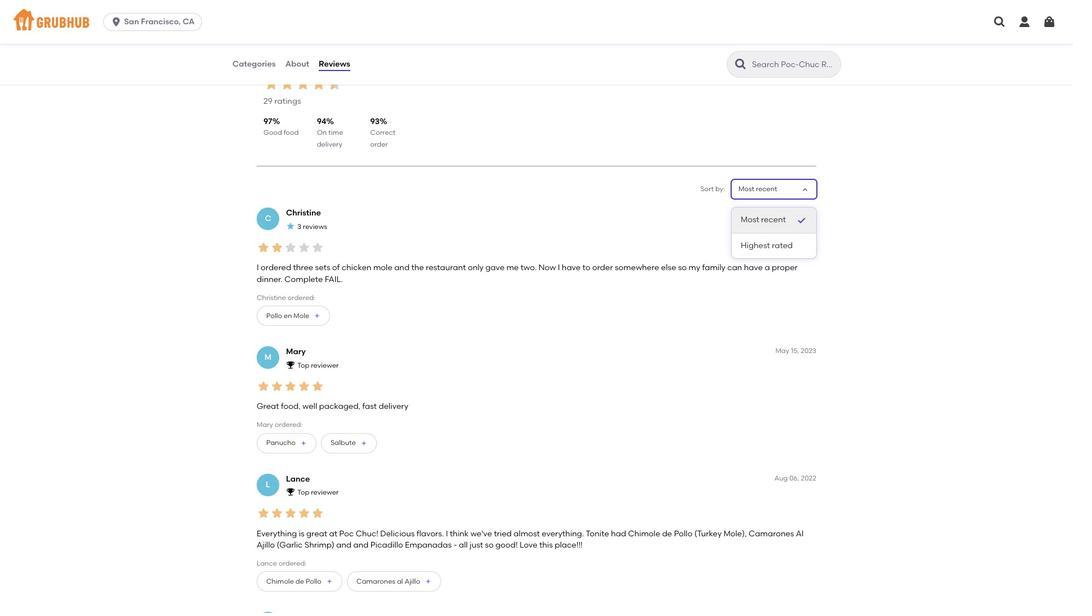 Task type: vqa. For each thing, say whether or not it's contained in the screenshot.


Task type: locate. For each thing, give the bounding box(es) containing it.
two.
[[521, 263, 537, 273]]

plus icon image inside salbute "button"
[[360, 440, 367, 447]]

san francisco, ca
[[124, 17, 195, 27]]

top reviewer up well
[[297, 362, 339, 369]]

2 top from the top
[[297, 489, 309, 497]]

en
[[284, 312, 292, 320]]

ordered: up panucho button
[[275, 421, 303, 429]]

fast
[[362, 402, 377, 411]]

order inside i ordered three sets of chicken mole and the restaurant only gave me two. now i have to order somewhere else so my family can have a proper dinner. complete fail.
[[592, 263, 613, 273]]

0 vertical spatial top
[[297, 362, 309, 369]]

great
[[306, 529, 327, 539]]

delivery
[[317, 140, 342, 148], [379, 402, 408, 411]]

everything is great at poc chuc!  delicious flavors.  i think we've tried almost everything.  tonite had chimole de pollo (turkey mole), camarones al ajillo (garlic shrimp) and and picadillo empanadas - all just so good!  love this place!!!
[[257, 529, 804, 550]]

christine down dinner.
[[257, 294, 286, 302]]

love
[[520, 540, 538, 550]]

lance down "(garlic"
[[257, 560, 277, 568]]

restaurant
[[426, 263, 466, 273]]

plus icon image right panucho
[[300, 440, 307, 447]]

al
[[397, 578, 403, 586]]

christine up 3
[[286, 208, 321, 218]]

1 vertical spatial chimole
[[266, 578, 294, 586]]

and
[[394, 263, 410, 273], [336, 540, 352, 550], [353, 540, 369, 550]]

0 horizontal spatial so
[[485, 540, 494, 550]]

top
[[297, 362, 309, 369], [297, 489, 309, 497]]

poc
[[339, 529, 354, 539]]

0 vertical spatial most
[[739, 185, 754, 193]]

recent inside option
[[761, 215, 786, 225]]

1 2023 from the top
[[801, 208, 816, 216]]

so right just
[[485, 540, 494, 550]]

0 vertical spatial reviewer
[[311, 362, 339, 369]]

1 vertical spatial top
[[297, 489, 309, 497]]

mary
[[286, 347, 306, 357], [257, 421, 273, 429]]

1 horizontal spatial i
[[446, 529, 448, 539]]

great food, well packaged, fast delivery
[[257, 402, 408, 411]]

rated
[[772, 241, 793, 250]]

1 horizontal spatial pollo
[[306, 578, 322, 586]]

and down poc on the left bottom of page
[[336, 540, 352, 550]]

ordered: for is
[[279, 560, 307, 568]]

almost
[[514, 529, 540, 539]]

1 vertical spatial camarones
[[357, 578, 395, 586]]

0 horizontal spatial svg image
[[993, 15, 1007, 29]]

most recent
[[739, 185, 777, 193], [741, 215, 786, 225]]

1 horizontal spatial mary
[[286, 347, 306, 357]]

1 vertical spatial mary
[[257, 421, 273, 429]]

m
[[265, 353, 272, 362]]

2 vertical spatial ordered:
[[279, 560, 307, 568]]

c
[[265, 214, 271, 224]]

good
[[264, 129, 282, 137]]

pollo inside everything is great at poc chuc!  delicious flavors.  i think we've tried almost everything.  tonite had chimole de pollo (turkey mole), camarones al ajillo (garlic shrimp) and and picadillo empanadas - all just so good!  love this place!!!
[[674, 529, 693, 539]]

so inside everything is great at poc chuc!  delicious flavors.  i think we've tried almost everything.  tonite had chimole de pollo (turkey mole), camarones al ajillo (garlic shrimp) and and picadillo empanadas - all just so good!  love this place!!!
[[485, 540, 494, 550]]

1 top from the top
[[297, 362, 309, 369]]

most up highest
[[741, 215, 759, 225]]

1 vertical spatial recent
[[761, 215, 786, 225]]

recent inside sort by: field
[[756, 185, 777, 193]]

order right to
[[592, 263, 613, 273]]

0 horizontal spatial pollo
[[266, 312, 282, 320]]

recent
[[756, 185, 777, 193], [761, 215, 786, 225]]

so left my on the right of the page
[[678, 263, 687, 273]]

have left a
[[744, 263, 763, 273]]

camarones inside everything is great at poc chuc!  delicious flavors.  i think we've tried almost everything.  tonite had chimole de pollo (turkey mole), camarones al ajillo (garlic shrimp) and and picadillo empanadas - all just so good!  love this place!!!
[[749, 529, 794, 539]]

shrimp)
[[305, 540, 334, 550]]

1 vertical spatial 2023
[[801, 347, 816, 355]]

reviewer
[[311, 362, 339, 369], [311, 489, 339, 497]]

we've
[[471, 529, 492, 539]]

restaurant
[[417, 59, 493, 75]]

1 horizontal spatial so
[[678, 263, 687, 273]]

1 horizontal spatial svg image
[[1018, 15, 1031, 29]]

most recent option
[[732, 208, 816, 233]]

ordered: up mole
[[288, 294, 315, 302]]

picadillo
[[371, 540, 403, 550]]

just
[[470, 540, 483, 550]]

and left the at the top
[[394, 263, 410, 273]]

recent up 'sep'
[[756, 185, 777, 193]]

reviews for poc-chuc restaurant
[[264, 59, 493, 75]]

top reviewer
[[297, 362, 339, 369], [297, 489, 339, 497]]

chimole inside button
[[266, 578, 294, 586]]

Sort by: field
[[739, 185, 777, 194]]

1 vertical spatial trophy icon image
[[286, 488, 295, 497]]

had
[[611, 529, 626, 539]]

0 vertical spatial top reviewer
[[297, 362, 339, 369]]

mary down great
[[257, 421, 273, 429]]

0 vertical spatial chimole
[[628, 529, 660, 539]]

star icon image
[[264, 76, 279, 92], [279, 76, 295, 92], [295, 76, 311, 92], [311, 76, 327, 92], [327, 76, 342, 92], [327, 76, 342, 92], [286, 222, 295, 231], [257, 241, 270, 254], [270, 241, 284, 254], [284, 241, 297, 254], [297, 241, 311, 254], [311, 241, 324, 254], [257, 380, 270, 393], [270, 380, 284, 393], [284, 380, 297, 393], [297, 380, 311, 393], [311, 380, 324, 393], [257, 507, 270, 520], [270, 507, 284, 520], [284, 507, 297, 520], [297, 507, 311, 520], [311, 507, 324, 520]]

1 top reviewer from the top
[[297, 362, 339, 369]]

1 horizontal spatial de
[[662, 529, 672, 539]]

pollo inside chimole de pollo button
[[306, 578, 322, 586]]

top reviewer for mary
[[297, 362, 339, 369]]

most recent up 'sep'
[[739, 185, 777, 193]]

order
[[370, 140, 388, 148], [592, 263, 613, 273]]

plus icon image inside camarones al ajillo button
[[425, 579, 432, 585]]

1 horizontal spatial camarones
[[749, 529, 794, 539]]

1 vertical spatial pollo
[[674, 529, 693, 539]]

0 horizontal spatial have
[[562, 263, 581, 273]]

0 vertical spatial delivery
[[317, 140, 342, 148]]

plus icon image right mole
[[314, 313, 321, 319]]

sep
[[775, 208, 788, 216]]

1 have from the left
[[562, 263, 581, 273]]

29
[[264, 96, 273, 106]]

1 horizontal spatial have
[[744, 263, 763, 273]]

recent left 05,
[[761, 215, 786, 225]]

reviews up 'ratings'
[[264, 59, 320, 75]]

so
[[678, 263, 687, 273], [485, 540, 494, 550]]

panucho button
[[257, 433, 316, 453]]

plus icon image for chimole de pollo
[[326, 579, 333, 585]]

1 vertical spatial reviewer
[[311, 489, 339, 497]]

de left the (turkey
[[662, 529, 672, 539]]

1 horizontal spatial lance
[[286, 474, 310, 484]]

packaged,
[[319, 402, 361, 411]]

ajillo right al
[[405, 578, 420, 586]]

dinner.
[[257, 275, 283, 284]]

trophy icon image right m at the left bottom of the page
[[286, 360, 295, 369]]

christine
[[286, 208, 321, 218], [257, 294, 286, 302]]

0 horizontal spatial ajillo
[[257, 540, 275, 550]]

2023 right 15, at the right of page
[[801, 347, 816, 355]]

i right now
[[558, 263, 560, 273]]

1 vertical spatial ajillo
[[405, 578, 420, 586]]

pollo down lance ordered:
[[306, 578, 322, 586]]

1 vertical spatial top reviewer
[[297, 489, 339, 497]]

plus icon image for salbute
[[360, 440, 367, 447]]

pollo left en
[[266, 312, 282, 320]]

2 have from the left
[[744, 263, 763, 273]]

0 vertical spatial recent
[[756, 185, 777, 193]]

plus icon image inside chimole de pollo button
[[326, 579, 333, 585]]

2 reviewer from the top
[[311, 489, 339, 497]]

1 horizontal spatial christine
[[286, 208, 321, 218]]

0 horizontal spatial delivery
[[317, 140, 342, 148]]

chicken
[[342, 263, 371, 273]]

2 reviews from the left
[[319, 59, 350, 69]]

now
[[539, 263, 556, 273]]

1 trophy icon image from the top
[[286, 360, 295, 369]]

plus icon image right chimole de pollo
[[326, 579, 333, 585]]

order inside 93 correct order
[[370, 140, 388, 148]]

1 vertical spatial order
[[592, 263, 613, 273]]

reviews for reviews for poc-chuc restaurant
[[264, 59, 320, 75]]

trophy icon image
[[286, 360, 295, 369], [286, 488, 295, 497]]

0 horizontal spatial order
[[370, 140, 388, 148]]

1 reviewer from the top
[[311, 362, 339, 369]]

1 horizontal spatial order
[[592, 263, 613, 273]]

-
[[454, 540, 457, 550]]

2 vertical spatial pollo
[[306, 578, 322, 586]]

0 horizontal spatial lance
[[257, 560, 277, 568]]

2023 for i ordered three sets of chicken mole and the restaurant only gave me two. now i have to order somewhere else so my family can have a proper dinner. complete fail.
[[801, 208, 816, 216]]

2 2023 from the top
[[801, 347, 816, 355]]

0 horizontal spatial mary
[[257, 421, 273, 429]]

2023
[[801, 208, 816, 216], [801, 347, 816, 355]]

1 horizontal spatial ajillo
[[405, 578, 420, 586]]

pollo en mole
[[266, 312, 309, 320]]

and down 'chuc!'
[[353, 540, 369, 550]]

97
[[264, 117, 272, 126]]

top right m at the left bottom of the page
[[297, 362, 309, 369]]

christine for christine
[[286, 208, 321, 218]]

can
[[727, 263, 742, 273]]

0 vertical spatial christine
[[286, 208, 321, 218]]

2 trophy icon image from the top
[[286, 488, 295, 497]]

reviews right about
[[319, 59, 350, 69]]

i up dinner.
[[257, 263, 259, 273]]

2 horizontal spatial svg image
[[1043, 15, 1056, 29]]

trophy icon image for lance
[[286, 488, 295, 497]]

0 vertical spatial mary
[[286, 347, 306, 357]]

delicious
[[380, 529, 415, 539]]

place!!!
[[555, 540, 583, 550]]

chimole inside everything is great at poc chuc!  delicious flavors.  i think we've tried almost everything.  tonite had chimole de pollo (turkey mole), camarones al ajillo (garlic shrimp) and and picadillo empanadas - all just so good!  love this place!!!
[[628, 529, 660, 539]]

1 vertical spatial most recent
[[741, 215, 786, 225]]

top right "l"
[[297, 489, 309, 497]]

0 vertical spatial de
[[662, 529, 672, 539]]

ajillo down everything
[[257, 540, 275, 550]]

chimole right had
[[628, 529, 660, 539]]

0 vertical spatial ajillo
[[257, 540, 275, 550]]

0 horizontal spatial chimole
[[266, 578, 294, 586]]

pollo en mole button
[[257, 306, 330, 326]]

plus icon image inside pollo en mole button
[[314, 313, 321, 319]]

de
[[662, 529, 672, 539], [296, 578, 304, 586]]

order down correct
[[370, 140, 388, 148]]

chuc
[[378, 59, 414, 75]]

trophy icon image right "l"
[[286, 488, 295, 497]]

family
[[702, 263, 726, 273]]

0 vertical spatial order
[[370, 140, 388, 148]]

1 horizontal spatial delivery
[[379, 402, 408, 411]]

i
[[257, 263, 259, 273], [558, 263, 560, 273], [446, 529, 448, 539]]

pollo left the (turkey
[[674, 529, 693, 539]]

empanadas
[[405, 540, 452, 550]]

reviewer up 'great' on the left
[[311, 489, 339, 497]]

0 vertical spatial camarones
[[749, 529, 794, 539]]

reviews
[[303, 223, 327, 231]]

plus icon image
[[314, 313, 321, 319], [300, 440, 307, 447], [360, 440, 367, 447], [326, 579, 333, 585], [425, 579, 432, 585]]

1 vertical spatial de
[[296, 578, 304, 586]]

1 reviews from the left
[[264, 59, 320, 75]]

ratings
[[274, 96, 301, 106]]

i left think
[[446, 529, 448, 539]]

camarones al ajillo
[[357, 578, 420, 586]]

2 horizontal spatial pollo
[[674, 529, 693, 539]]

0 horizontal spatial camarones
[[357, 578, 395, 586]]

and inside i ordered three sets of chicken mole and the restaurant only gave me two. now i have to order somewhere else so my family can have a proper dinner. complete fail.
[[394, 263, 410, 273]]

christine for christine ordered:
[[257, 294, 286, 302]]

most right by:
[[739, 185, 754, 193]]

1 vertical spatial lance
[[257, 560, 277, 568]]

2023 for great food, well packaged, fast delivery
[[801, 347, 816, 355]]

(turkey
[[694, 529, 722, 539]]

0 horizontal spatial christine
[[257, 294, 286, 302]]

l
[[266, 480, 270, 490]]

2 top reviewer from the top
[[297, 489, 339, 497]]

94 on time delivery
[[317, 117, 343, 148]]

al
[[796, 529, 804, 539]]

tonite
[[586, 529, 609, 539]]

0 horizontal spatial de
[[296, 578, 304, 586]]

0 vertical spatial pollo
[[266, 312, 282, 320]]

svg image
[[993, 15, 1007, 29], [1018, 15, 1031, 29], [1043, 15, 1056, 29]]

de inside chimole de pollo button
[[296, 578, 304, 586]]

1 vertical spatial most
[[741, 215, 759, 225]]

0 vertical spatial trophy icon image
[[286, 360, 295, 369]]

delivery right fast
[[379, 402, 408, 411]]

fail.
[[325, 275, 343, 284]]

reviewer up great food, well packaged, fast delivery
[[311, 362, 339, 369]]

highest
[[741, 241, 770, 250]]

0 vertical spatial 2023
[[801, 208, 816, 216]]

time
[[328, 129, 343, 137]]

de down lance ordered:
[[296, 578, 304, 586]]

29 ratings
[[264, 96, 301, 106]]

0 vertical spatial lance
[[286, 474, 310, 484]]

ordered: up chimole de pollo
[[279, 560, 307, 568]]

delivery down time in the top left of the page
[[317, 140, 342, 148]]

chuc!
[[356, 529, 378, 539]]

3
[[297, 223, 301, 231]]

most recent up highest rated
[[741, 215, 786, 225]]

plus icon image right salbute
[[360, 440, 367, 447]]

2023 right 05,
[[801, 208, 816, 216]]

top for lance
[[297, 489, 309, 497]]

ordered: for food,
[[275, 421, 303, 429]]

plus icon image right al
[[425, 579, 432, 585]]

top reviewer up 'great' on the left
[[297, 489, 339, 497]]

sets
[[315, 263, 330, 273]]

3 svg image from the left
[[1043, 15, 1056, 29]]

chimole down lance ordered:
[[266, 578, 294, 586]]

1 vertical spatial so
[[485, 540, 494, 550]]

reviews inside reviews button
[[319, 59, 350, 69]]

have left to
[[562, 263, 581, 273]]

1 vertical spatial christine
[[257, 294, 286, 302]]

ajillo inside everything is great at poc chuc!  delicious flavors.  i think we've tried almost everything.  tonite had chimole de pollo (turkey mole), camarones al ajillo (garlic shrimp) and and picadillo empanadas - all just so good!  love this place!!!
[[257, 540, 275, 550]]

mary right m at the left bottom of the page
[[286, 347, 306, 357]]

chimole
[[628, 529, 660, 539], [266, 578, 294, 586]]

ajillo
[[257, 540, 275, 550], [405, 578, 420, 586]]

1 horizontal spatial chimole
[[628, 529, 660, 539]]

plus icon image inside panucho button
[[300, 440, 307, 447]]

1 vertical spatial ordered:
[[275, 421, 303, 429]]

2 horizontal spatial and
[[394, 263, 410, 273]]

lance right "l"
[[286, 474, 310, 484]]

0 vertical spatial so
[[678, 263, 687, 273]]

caret down icon image
[[801, 185, 810, 194]]

salbute
[[331, 439, 356, 447]]

have
[[562, 263, 581, 273], [744, 263, 763, 273]]

0 vertical spatial ordered:
[[288, 294, 315, 302]]

ordered:
[[288, 294, 315, 302], [275, 421, 303, 429], [279, 560, 307, 568]]

christine ordered:
[[257, 294, 315, 302]]

great
[[257, 402, 279, 411]]



Task type: describe. For each thing, give the bounding box(es) containing it.
by:
[[715, 185, 725, 193]]

aug
[[775, 474, 788, 482]]

flavors.
[[417, 529, 444, 539]]

well
[[302, 402, 317, 411]]

mary for mary ordered:
[[257, 421, 273, 429]]

trophy icon image for mary
[[286, 360, 295, 369]]

on
[[317, 129, 327, 137]]

05,
[[789, 208, 799, 216]]

pollo inside pollo en mole button
[[266, 312, 282, 320]]

97 good food
[[264, 117, 299, 137]]

my
[[689, 263, 700, 273]]

lance ordered:
[[257, 560, 307, 568]]

sort
[[701, 185, 714, 193]]

3 reviews
[[297, 223, 327, 231]]

a
[[765, 263, 770, 273]]

panucho
[[266, 439, 296, 447]]

plus icon image for panucho
[[300, 440, 307, 447]]

most inside option
[[741, 215, 759, 225]]

reviews for reviews
[[319, 59, 350, 69]]

only
[[468, 263, 484, 273]]

san francisco, ca button
[[103, 13, 207, 31]]

most recent inside option
[[741, 215, 786, 225]]

0 vertical spatial most recent
[[739, 185, 777, 193]]

of
[[332, 263, 340, 273]]

is
[[299, 529, 305, 539]]

check icon image
[[796, 215, 807, 226]]

ordered
[[261, 263, 291, 273]]

ca
[[183, 17, 195, 27]]

search icon image
[[734, 58, 748, 71]]

correct
[[370, 129, 396, 137]]

me
[[507, 263, 519, 273]]

categories
[[232, 59, 276, 69]]

highest rated
[[741, 241, 793, 250]]

san
[[124, 17, 139, 27]]

0 horizontal spatial and
[[336, 540, 352, 550]]

i inside everything is great at poc chuc!  delicious flavors.  i think we've tried almost everything.  tonite had chimole de pollo (turkey mole), camarones al ajillo (garlic shrimp) and and picadillo empanadas - all just so good!  love this place!!!
[[446, 529, 448, 539]]

for
[[323, 59, 342, 75]]

everything
[[257, 529, 297, 539]]

plus icon image for camarones al ajillo
[[425, 579, 432, 585]]

so inside i ordered three sets of chicken mole and the restaurant only gave me two. now i have to order somewhere else so my family can have a proper dinner. complete fail.
[[678, 263, 687, 273]]

camarones al ajillo button
[[347, 572, 441, 592]]

94
[[317, 117, 326, 126]]

else
[[661, 263, 676, 273]]

lance for lance
[[286, 474, 310, 484]]

the
[[411, 263, 424, 273]]

sep 05, 2023
[[775, 208, 816, 216]]

camarones inside button
[[357, 578, 395, 586]]

poc-
[[345, 59, 378, 75]]

93 correct order
[[370, 117, 396, 148]]

ordered: for ordered
[[288, 294, 315, 302]]

may 15, 2023
[[775, 347, 816, 355]]

delivery inside 94 on time delivery
[[317, 140, 342, 148]]

svg image
[[111, 16, 122, 28]]

somewhere
[[615, 263, 659, 273]]

1 vertical spatial delivery
[[379, 402, 408, 411]]

de inside everything is great at poc chuc!  delicious flavors.  i think we've tried almost everything.  tonite had chimole de pollo (turkey mole), camarones al ajillo (garlic shrimp) and and picadillo empanadas - all just so good!  love this place!!!
[[662, 529, 672, 539]]

reviewer for lance
[[311, 489, 339, 497]]

three
[[293, 263, 313, 273]]

may
[[775, 347, 789, 355]]

at
[[329, 529, 337, 539]]

1 horizontal spatial and
[[353, 540, 369, 550]]

1 svg image from the left
[[993, 15, 1007, 29]]

mole),
[[724, 529, 747, 539]]

mary for mary
[[286, 347, 306, 357]]

06,
[[790, 474, 799, 482]]

aug 06, 2022
[[775, 474, 816, 482]]

i ordered three sets of chicken mole and the restaurant only gave me two. now i have to order somewhere else so my family can have a proper dinner. complete fail.
[[257, 263, 798, 284]]

reviewer for mary
[[311, 362, 339, 369]]

main navigation navigation
[[0, 0, 1073, 44]]

all
[[459, 540, 468, 550]]

ajillo inside camarones al ajillo button
[[405, 578, 420, 586]]

0 horizontal spatial i
[[257, 263, 259, 273]]

top reviewer for lance
[[297, 489, 339, 497]]

(garlic
[[277, 540, 303, 550]]

most inside sort by: field
[[739, 185, 754, 193]]

2 horizontal spatial i
[[558, 263, 560, 273]]

2 svg image from the left
[[1018, 15, 1031, 29]]

Search Poc-Chuc Restaurant search field
[[751, 59, 837, 70]]

15,
[[791, 347, 799, 355]]

lance for lance ordered:
[[257, 560, 277, 568]]

sort by:
[[701, 185, 725, 193]]

2022
[[801, 474, 816, 482]]

food,
[[281, 402, 301, 411]]

93
[[370, 117, 380, 126]]

this
[[539, 540, 553, 550]]

salbute button
[[321, 433, 377, 453]]

think
[[450, 529, 469, 539]]

mole
[[294, 312, 309, 320]]

good!
[[496, 540, 518, 550]]

plus icon image for pollo en mole
[[314, 313, 321, 319]]

about button
[[285, 44, 310, 85]]

reviews button
[[318, 44, 351, 85]]

top for mary
[[297, 362, 309, 369]]

complete
[[285, 275, 323, 284]]

mole
[[373, 263, 392, 273]]

mary ordered:
[[257, 421, 303, 429]]

tried
[[494, 529, 512, 539]]

about
[[285, 59, 309, 69]]

francisco,
[[141, 17, 181, 27]]



